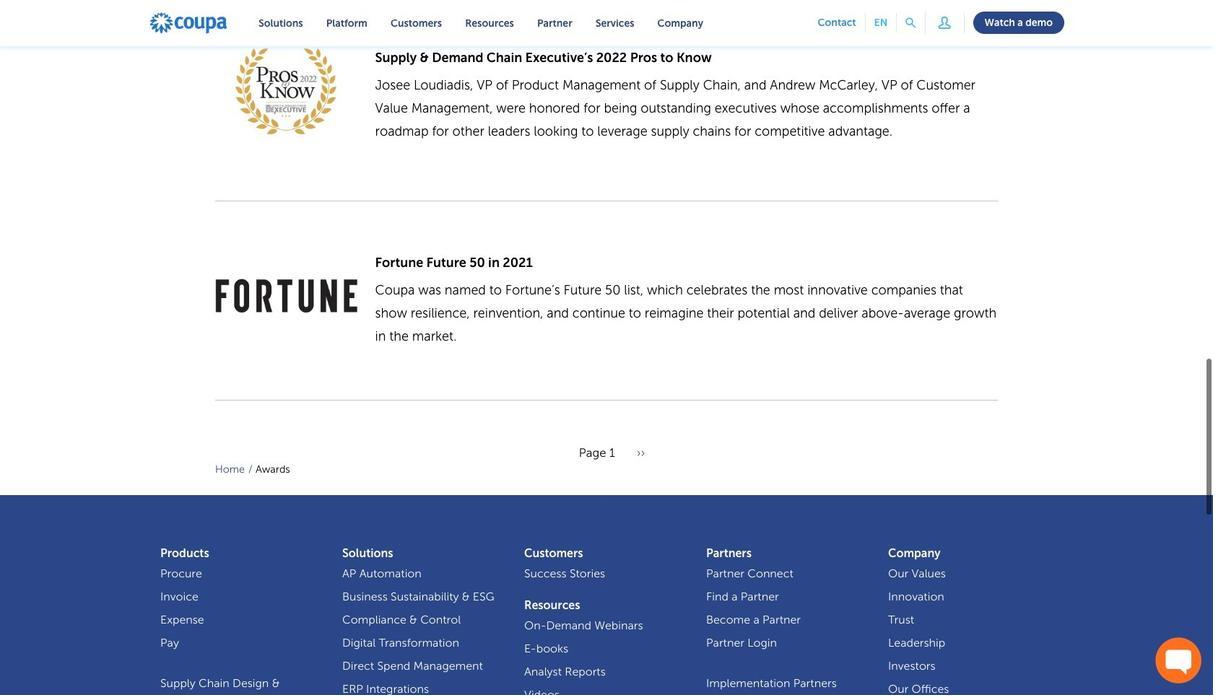 Task type: locate. For each thing, give the bounding box(es) containing it.
fortune future 50 in 2021 image
[[215, 279, 358, 313]]

mag glass image
[[906, 18, 916, 28]]

platform_user_centric image
[[934, 12, 955, 33]]



Task type: describe. For each thing, give the bounding box(es) containing it.
home image
[[149, 12, 228, 35]]

supply & demand chain executive's 2022 pros to know image
[[216, 33, 357, 149]]



Task type: vqa. For each thing, say whether or not it's contained in the screenshot.
platform_user_centric icon
yes



